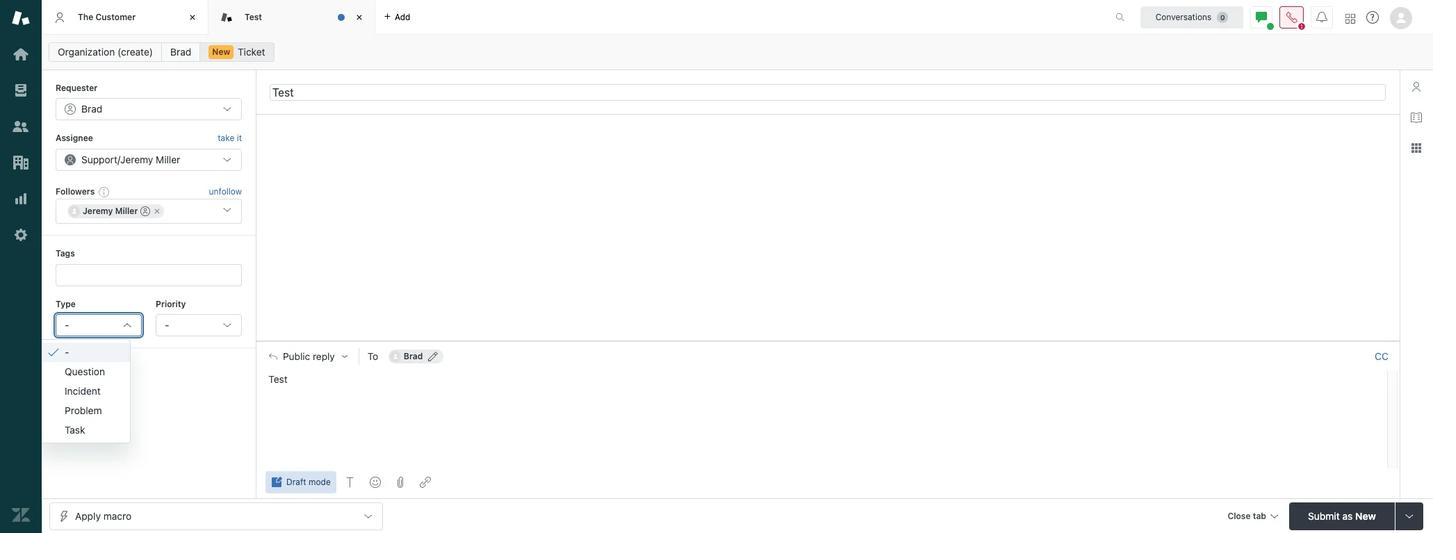 Task type: locate. For each thing, give the bounding box(es) containing it.
0 horizontal spatial test
[[245, 12, 262, 22]]

brad right klobrad84@gmail.com image
[[404, 351, 423, 361]]

0 horizontal spatial new
[[212, 47, 230, 57]]

1 horizontal spatial brad
[[170, 46, 191, 58]]

knowledge image
[[1411, 112, 1422, 123]]

close image
[[186, 10, 199, 24]]

new
[[212, 47, 230, 57], [1355, 510, 1376, 522]]

brad inside secondary element
[[170, 46, 191, 58]]

-
[[65, 319, 69, 331], [165, 319, 169, 331], [65, 346, 69, 358]]

0 horizontal spatial jeremy
[[83, 206, 113, 216]]

button displays agent's chat status as online. image
[[1256, 11, 1267, 23]]

brad inside requester element
[[81, 103, 102, 115]]

new right "as"
[[1355, 510, 1376, 522]]

displays possible ticket submission types image
[[1404, 511, 1415, 522]]

1 horizontal spatial jeremy
[[120, 153, 153, 165]]

0 horizontal spatial brad
[[81, 103, 102, 115]]

1 horizontal spatial test
[[269, 373, 287, 385]]

task
[[65, 424, 85, 435]]

0 vertical spatial jeremy
[[120, 153, 153, 165]]

zendesk support image
[[12, 9, 30, 27]]

jeremy
[[120, 153, 153, 165], [83, 206, 113, 216]]

2 vertical spatial brad
[[404, 351, 423, 361]]

test down the public
[[269, 373, 287, 385]]

1 vertical spatial test
[[269, 373, 287, 385]]

take
[[218, 133, 234, 143]]

/
[[117, 153, 120, 165]]

1 vertical spatial jeremy
[[83, 206, 113, 216]]

reply
[[313, 351, 335, 362]]

close image
[[352, 10, 366, 24]]

customers image
[[12, 117, 30, 136]]

- button
[[56, 314, 142, 336], [156, 314, 242, 336]]

2 horizontal spatial brad
[[404, 351, 423, 361]]

- button for type
[[56, 314, 142, 336]]

conversations button
[[1141, 6, 1243, 28]]

remove image
[[153, 207, 162, 216]]

take it button
[[218, 132, 242, 146]]

jeremy down the info on adding followers 'icon'
[[83, 206, 113, 216]]

Public reply composer Draft mode text field
[[263, 371, 1383, 400]]

incident
[[65, 385, 101, 397]]

submit as new
[[1308, 510, 1376, 522]]

jeremy right support
[[120, 153, 153, 165]]

- button down priority
[[156, 314, 242, 336]]

0 vertical spatial test
[[245, 12, 262, 22]]

task option
[[40, 420, 130, 440]]

1 horizontal spatial - button
[[156, 314, 242, 336]]

to
[[368, 350, 378, 362]]

0 horizontal spatial - button
[[56, 314, 142, 336]]

public
[[283, 351, 310, 362]]

add button
[[375, 0, 419, 34]]

brad down requester
[[81, 103, 102, 115]]

miller
[[156, 153, 180, 165], [115, 206, 138, 216]]

edit user image
[[428, 351, 438, 361]]

2 - button from the left
[[156, 314, 242, 336]]

1 horizontal spatial new
[[1355, 510, 1376, 522]]

main element
[[0, 0, 42, 533]]

0 vertical spatial new
[[212, 47, 230, 57]]

type
[[56, 299, 76, 309]]

1 vertical spatial brad
[[81, 103, 102, 115]]

apps image
[[1411, 142, 1422, 154]]

type list box
[[39, 339, 131, 443]]

problem option
[[40, 401, 130, 420]]

public reply
[[283, 351, 335, 362]]

organization (create) button
[[49, 42, 162, 62]]

jeremy inside option
[[83, 206, 113, 216]]

brad down close image
[[170, 46, 191, 58]]

test up ticket on the left top
[[245, 12, 262, 22]]

new left ticket on the left top
[[212, 47, 230, 57]]

customer context image
[[1411, 81, 1422, 92]]

draft mode button
[[266, 471, 336, 493]]

0 vertical spatial brad
[[170, 46, 191, 58]]

1 horizontal spatial miller
[[156, 153, 180, 165]]

organization (create)
[[58, 46, 153, 58]]

zendesk products image
[[1346, 14, 1355, 23]]

brad
[[170, 46, 191, 58], [81, 103, 102, 115], [404, 351, 423, 361]]

cc
[[1375, 350, 1389, 362]]

test
[[245, 12, 262, 22], [269, 373, 287, 385]]

followers
[[56, 186, 95, 197]]

zendesk image
[[12, 506, 30, 524]]

brad for requester
[[81, 103, 102, 115]]

- down the type
[[65, 319, 69, 331]]

the customer
[[78, 12, 136, 22]]

1 - button from the left
[[56, 314, 142, 336]]

tags
[[56, 248, 75, 259]]

- button up - option
[[56, 314, 142, 336]]

- down priority
[[165, 319, 169, 331]]

ticket
[[238, 46, 265, 58]]

jeremy miller
[[83, 206, 138, 216]]

1 vertical spatial miller
[[115, 206, 138, 216]]

- up question
[[65, 346, 69, 358]]

- for priority
[[165, 319, 169, 331]]

0 horizontal spatial miller
[[115, 206, 138, 216]]

miller left user is an agent image
[[115, 206, 138, 216]]

millerjeremy500@gmail.com image
[[69, 206, 80, 217]]

klobrad84@gmail.com image
[[390, 351, 401, 362]]

followers element
[[56, 199, 242, 224]]

miller right /
[[156, 153, 180, 165]]

- for type
[[65, 319, 69, 331]]

1 vertical spatial new
[[1355, 510, 1376, 522]]

0 vertical spatial miller
[[156, 153, 180, 165]]

apply macro
[[75, 510, 131, 522]]



Task type: vqa. For each thing, say whether or not it's contained in the screenshot.
Test text box
yes



Task type: describe. For each thing, give the bounding box(es) containing it.
tab
[[1253, 511, 1266, 521]]

incident option
[[40, 381, 130, 401]]

take it
[[218, 133, 242, 143]]

reporting image
[[12, 190, 30, 208]]

assignee
[[56, 133, 93, 143]]

support / jeremy miller
[[81, 153, 180, 165]]

(create)
[[117, 46, 153, 58]]

miller inside the assignee element
[[156, 153, 180, 165]]

test tab
[[209, 0, 375, 35]]

close tab
[[1228, 511, 1266, 521]]

apply
[[75, 510, 101, 522]]

submit
[[1308, 510, 1340, 522]]

- button for priority
[[156, 314, 242, 336]]

requester
[[56, 83, 98, 93]]

unfollow button
[[209, 186, 242, 198]]

brad link
[[161, 42, 200, 62]]

draft
[[286, 477, 306, 487]]

the customer tab
[[42, 0, 209, 35]]

as
[[1342, 510, 1353, 522]]

cc button
[[1375, 350, 1389, 363]]

close tab button
[[1221, 502, 1284, 532]]

add attachment image
[[395, 477, 406, 488]]

add
[[395, 11, 410, 22]]

problem
[[65, 404, 102, 416]]

question
[[65, 365, 105, 377]]

assignee element
[[56, 149, 242, 171]]

it
[[237, 133, 242, 143]]

insert emojis image
[[370, 477, 381, 488]]

views image
[[12, 81, 30, 99]]

jeremy inside the assignee element
[[120, 153, 153, 165]]

get started image
[[12, 45, 30, 63]]

priority
[[156, 299, 186, 309]]

organizations image
[[12, 154, 30, 172]]

customer
[[96, 12, 136, 22]]

miller inside option
[[115, 206, 138, 216]]

draft mode
[[286, 477, 331, 487]]

the
[[78, 12, 93, 22]]

- inside option
[[65, 346, 69, 358]]

add link (cmd k) image
[[420, 477, 431, 488]]

secondary element
[[42, 38, 1433, 66]]

get help image
[[1366, 11, 1379, 24]]

- option
[[40, 342, 130, 362]]

user is an agent image
[[141, 207, 150, 216]]

format text image
[[345, 477, 356, 488]]

support
[[81, 153, 117, 165]]

public reply button
[[256, 342, 358, 371]]

info on adding followers image
[[99, 186, 110, 197]]

minimize composer image
[[822, 335, 833, 347]]

new inside secondary element
[[212, 47, 230, 57]]

question option
[[40, 362, 130, 381]]

notifications image
[[1316, 11, 1328, 23]]

mode
[[309, 477, 331, 487]]

unfollow
[[209, 186, 242, 197]]

Subject field
[[270, 84, 1386, 100]]

brad for to
[[404, 351, 423, 361]]

requester element
[[56, 98, 242, 121]]

close
[[1228, 511, 1251, 521]]

jeremy miller option
[[67, 204, 164, 218]]

tabs tab list
[[42, 0, 1101, 35]]

organization
[[58, 46, 115, 58]]

test inside public reply composer draft mode text box
[[269, 373, 287, 385]]

macro
[[103, 510, 131, 522]]

conversations
[[1156, 11, 1212, 22]]

admin image
[[12, 226, 30, 244]]

test inside tab
[[245, 12, 262, 22]]



